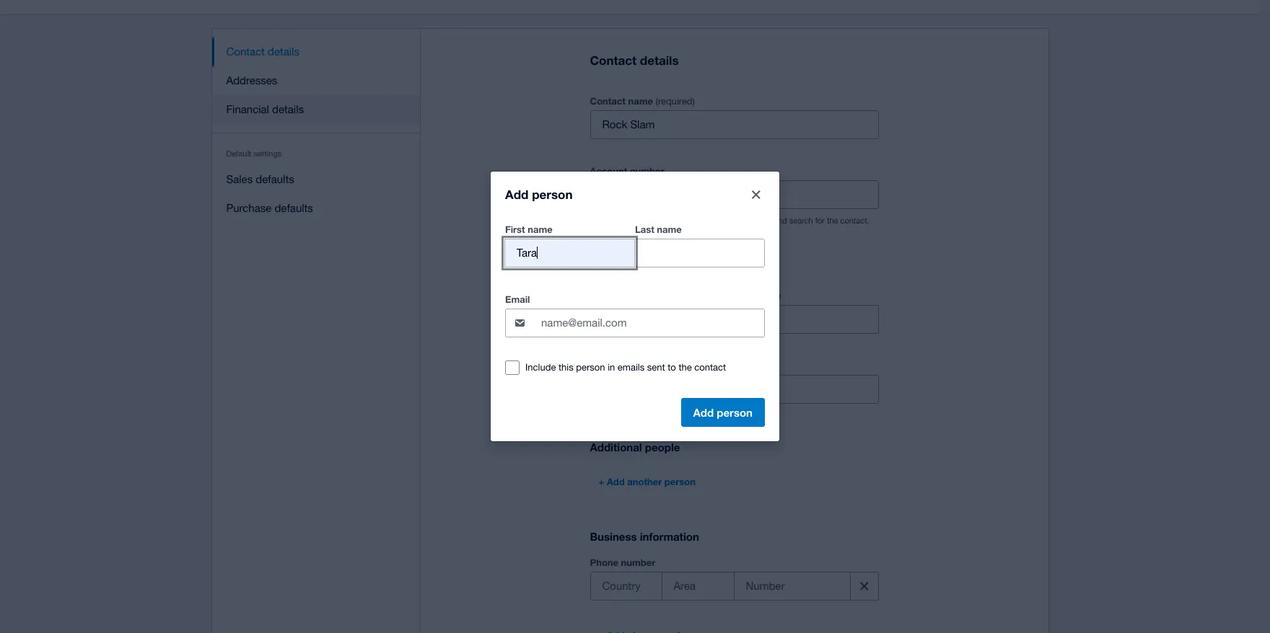 Task type: describe. For each thing, give the bounding box(es) containing it.
sales defaults link
[[212, 165, 420, 194]]

phone number
[[590, 557, 656, 569]]

another
[[627, 477, 662, 488]]

contact left (required)
[[590, 95, 626, 107]]

(required)
[[656, 96, 695, 107]]

number for phone number
[[621, 557, 656, 569]]

person left in
[[576, 362, 605, 373]]

financial details link
[[212, 95, 420, 124]]

purchase defaults
[[226, 202, 313, 214]]

contact up contact name (required)
[[590, 53, 637, 68]]

1 vertical spatial email
[[590, 360, 615, 372]]

account number
[[590, 165, 664, 177]]

addresses link
[[212, 66, 420, 95]]

unique
[[613, 217, 637, 225]]

contact name (required)
[[590, 95, 695, 107]]

1 vertical spatial number
[[670, 217, 698, 225]]

account
[[640, 217, 668, 225]]

additional people
[[590, 441, 680, 454]]

email inside add person 'dialog'
[[505, 293, 530, 305]]

close button
[[742, 180, 771, 209]]

additional
[[590, 441, 642, 454]]

in
[[608, 362, 615, 373]]

for
[[815, 217, 825, 225]]

menu containing contact details
[[212, 29, 420, 232]]

search
[[790, 217, 813, 225]]

business information
[[590, 531, 699, 544]]

First name field
[[505, 239, 634, 267]]

Account number field
[[591, 181, 878, 209]]

first name
[[505, 223, 553, 235]]

sales
[[226, 173, 253, 186]]

last name group
[[590, 287, 879, 334]]

contact inside "menu"
[[226, 45, 265, 58]]

phone number group
[[590, 573, 879, 601]]

Last name field
[[635, 239, 764, 267]]

add person inside button
[[693, 406, 753, 419]]

purchase defaults link
[[212, 194, 420, 223]]

details for financial details link
[[272, 103, 304, 115]]

purchase
[[226, 202, 272, 214]]

primary person
[[590, 264, 669, 277]]

email text field inside add person 'dialog'
[[540, 309, 764, 337]]

addresses
[[226, 74, 277, 87]]

+
[[599, 477, 604, 488]]

A business or person's name field
[[591, 111, 878, 139]]

+ add another person button
[[590, 471, 704, 494]]

and
[[774, 217, 787, 225]]

name inside the last name group
[[756, 290, 781, 302]]

add person dialog
[[491, 171, 780, 441]]

last name inside add person 'dialog'
[[635, 223, 682, 235]]

add up first
[[505, 187, 529, 202]]



Task type: locate. For each thing, give the bounding box(es) containing it.
0 vertical spatial to
[[700, 217, 707, 225]]

1 horizontal spatial email
[[590, 360, 615, 372]]

to right the sent
[[668, 362, 676, 373]]

defaults down sales defaults link at the top left
[[275, 202, 313, 214]]

add right +
[[607, 477, 625, 488]]

1 vertical spatial the
[[679, 362, 692, 373]]

contact details link
[[212, 38, 420, 66]]

the
[[827, 217, 838, 225], [679, 362, 692, 373]]

0 horizontal spatial last
[[635, 223, 654, 235]]

0 vertical spatial last name
[[635, 223, 682, 235]]

details up (required)
[[640, 53, 679, 68]]

contact up addresses
[[226, 45, 265, 58]]

account
[[590, 165, 627, 177]]

contact.
[[841, 217, 870, 225]]

person right another
[[665, 477, 696, 488]]

add person up first name
[[505, 187, 573, 202]]

last name inside group
[[734, 290, 781, 302]]

number for account number
[[630, 165, 664, 177]]

contact
[[695, 362, 726, 373]]

number
[[630, 165, 664, 177], [670, 217, 698, 225], [621, 557, 656, 569]]

financial details
[[226, 103, 304, 115]]

1 horizontal spatial last name
[[734, 290, 781, 302]]

details down addresses link
[[272, 103, 304, 115]]

1 horizontal spatial contact details
[[590, 53, 679, 68]]

email
[[505, 293, 530, 305], [590, 360, 615, 372]]

add a unique account number to identify, reference and search for the contact.
[[590, 217, 870, 225]]

0 vertical spatial number
[[630, 165, 664, 177]]

the right for
[[827, 217, 838, 225]]

sales defaults
[[226, 173, 294, 186]]

1 horizontal spatial last
[[734, 290, 754, 302]]

1 horizontal spatial to
[[700, 217, 707, 225]]

defaults for purchase defaults
[[275, 202, 313, 214]]

person right 'primary'
[[633, 264, 669, 277]]

1 horizontal spatial add person
[[693, 406, 753, 419]]

primary
[[590, 264, 630, 277]]

people
[[645, 441, 680, 454]]

1 vertical spatial email text field
[[625, 376, 878, 404]]

contact
[[226, 45, 265, 58], [590, 53, 637, 68], [590, 95, 626, 107]]

1 vertical spatial to
[[668, 362, 676, 373]]

email text field up the sent
[[540, 309, 764, 337]]

add person down contact
[[693, 406, 753, 419]]

last name
[[635, 223, 682, 235], [734, 290, 781, 302]]

first
[[505, 223, 525, 235]]

last right the a
[[635, 223, 654, 235]]

Country field
[[591, 573, 662, 601]]

0 horizontal spatial to
[[668, 362, 676, 373]]

0 horizontal spatial add person
[[505, 187, 573, 202]]

last inside add person 'dialog'
[[635, 223, 654, 235]]

Number field
[[734, 573, 844, 601]]

0 vertical spatial add person
[[505, 187, 573, 202]]

close image
[[752, 190, 761, 199]]

contact details
[[226, 45, 299, 58], [590, 53, 679, 68]]

2 vertical spatial number
[[621, 557, 656, 569]]

settings
[[254, 149, 282, 158]]

contact details up contact name (required)
[[590, 53, 679, 68]]

include
[[525, 362, 556, 373]]

email left emails
[[590, 360, 615, 372]]

add left the a
[[590, 217, 605, 225]]

1 vertical spatial defaults
[[275, 202, 313, 214]]

defaults for sales defaults
[[256, 173, 294, 186]]

defaults down settings
[[256, 173, 294, 186]]

add down contact
[[693, 406, 714, 419]]

details for contact details link
[[268, 45, 299, 58]]

the inside add person 'dialog'
[[679, 362, 692, 373]]

1 vertical spatial add person
[[693, 406, 753, 419]]

details
[[268, 45, 299, 58], [640, 53, 679, 68], [272, 103, 304, 115]]

0 vertical spatial email text field
[[540, 309, 764, 337]]

name
[[628, 95, 653, 107], [528, 223, 553, 235], [657, 223, 682, 235], [756, 290, 781, 302]]

person
[[532, 187, 573, 202], [633, 264, 669, 277], [576, 362, 605, 373], [717, 406, 753, 419], [665, 477, 696, 488]]

contact details inside "menu"
[[226, 45, 299, 58]]

identify,
[[709, 217, 736, 225]]

default
[[226, 149, 251, 158]]

business
[[590, 531, 637, 544]]

menu
[[212, 29, 420, 232]]

details up addresses
[[268, 45, 299, 58]]

0 horizontal spatial email
[[505, 293, 530, 305]]

last
[[635, 223, 654, 235], [734, 290, 754, 302]]

1 vertical spatial last
[[734, 290, 754, 302]]

add person
[[505, 187, 573, 202], [693, 406, 753, 419]]

0 horizontal spatial contact details
[[226, 45, 299, 58]]

Area field
[[662, 573, 734, 601]]

a
[[607, 217, 611, 225]]

+ add another person
[[599, 477, 696, 488]]

1 horizontal spatial the
[[827, 217, 838, 225]]

financial
[[226, 103, 269, 115]]

email text field down contact
[[625, 376, 878, 404]]

last down last name field
[[734, 290, 754, 302]]

0 vertical spatial email
[[505, 293, 530, 305]]

0 horizontal spatial last name
[[635, 223, 682, 235]]

None field
[[591, 306, 734, 334], [734, 306, 878, 334], [591, 306, 734, 334], [734, 306, 878, 334]]

group
[[505, 223, 765, 267]]

0 horizontal spatial the
[[679, 362, 692, 373]]

0 vertical spatial defaults
[[256, 173, 294, 186]]

sent
[[647, 362, 665, 373]]

contact details up addresses
[[226, 45, 299, 58]]

this
[[559, 362, 574, 373]]

add
[[505, 187, 529, 202], [590, 217, 605, 225], [693, 406, 714, 419], [607, 477, 625, 488]]

default settings
[[226, 149, 282, 158]]

to inside add person 'dialog'
[[668, 362, 676, 373]]

person up first name
[[532, 187, 573, 202]]

information
[[640, 531, 699, 544]]

email down first name field at the left of page
[[505, 293, 530, 305]]

0 vertical spatial last
[[635, 223, 654, 235]]

Email text field
[[540, 309, 764, 337], [625, 376, 878, 404]]

reference
[[739, 217, 772, 225]]

person down contact
[[717, 406, 753, 419]]

1 vertical spatial last name
[[734, 290, 781, 302]]

group inside add person 'dialog'
[[505, 223, 765, 267]]

phone
[[590, 557, 619, 569]]

to
[[700, 217, 707, 225], [668, 362, 676, 373]]

include this person in emails sent to the contact
[[525, 362, 726, 373]]

defaults
[[256, 173, 294, 186], [275, 202, 313, 214]]

to left identify,
[[700, 217, 707, 225]]

group containing first name
[[505, 223, 765, 267]]

the left contact
[[679, 362, 692, 373]]

add person button
[[681, 398, 765, 427]]

emails
[[618, 362, 645, 373]]

0 vertical spatial the
[[827, 217, 838, 225]]



Task type: vqa. For each thing, say whether or not it's contained in the screenshot.
Save & close
no



